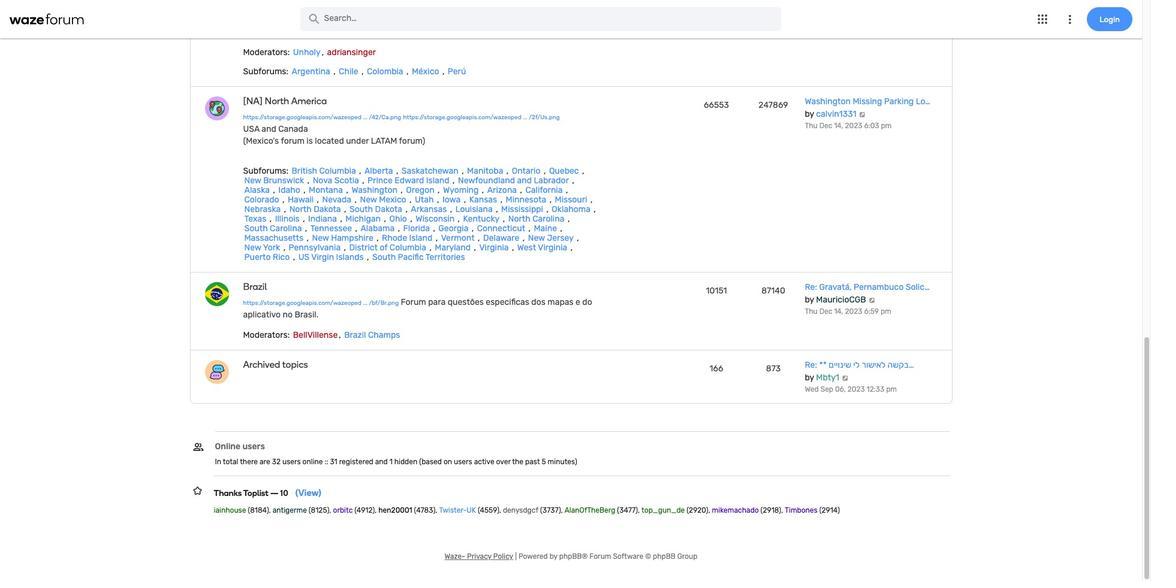 Task type: locate. For each thing, give the bounding box(es) containing it.
arkansas link
[[410, 204, 448, 215]]

2023 right '06,'
[[848, 385, 865, 394]]

users
[[242, 442, 265, 452], [282, 458, 301, 466], [454, 458, 472, 466]]

1 vertical spatial forum
[[401, 297, 426, 308]]

2023 for brazil
[[845, 308, 862, 316]]

0 horizontal spatial de
[[263, 0, 272, 1]]

new york link
[[243, 243, 281, 253]]

re: left **
[[805, 360, 817, 370]]

moderators: down speaking
[[243, 47, 290, 58]]

1 vertical spatial washington
[[352, 185, 397, 195]]

and up (mexico's
[[262, 124, 276, 134]]

1 de from the left
[[263, 0, 272, 1]]

1 subforums: from the top
[[243, 67, 288, 77]]

si
[[489, 0, 495, 1]]

star image
[[192, 486, 203, 496]]

2 horizontal spatial de
[[547, 0, 557, 1]]

2023 for [na] north america
[[845, 122, 862, 130]]

view the latest post image for mbty1
[[841, 375, 849, 381]]

2 horizontal spatial and
[[517, 176, 532, 186]]

moderators: for moderators: bellvillense , brazil champs
[[243, 330, 290, 341]]

0 vertical spatial 2023
[[845, 122, 862, 130]]

virginia down maine
[[538, 243, 567, 253]]

of down alabama
[[380, 243, 388, 253]]

1 horizontal spatial and
[[375, 458, 388, 466]]

2 re: from the top
[[805, 360, 817, 370]]

1 vertical spatial thu
[[805, 308, 818, 316]]

brazil left champs
[[344, 330, 366, 341]]

1 vertical spatial brazil
[[344, 330, 366, 341]]

1 vertical spatial re:
[[805, 360, 817, 370]]

1 moderators: from the top
[[243, 47, 290, 58]]

washington up south dakota link
[[352, 185, 397, 195]]

0 vertical spatial subforums:
[[243, 67, 288, 77]]

in
[[215, 458, 221, 466]]

top_gun_de
[[642, 507, 685, 515]]

comunidad
[[283, 0, 327, 1]]

and inside the 'subforums: british columbia , alberta , saskatchewan , manitoba , ontario , quebec , new brunswick , nova scotia , prince edward island , newfoundland and labrador , alaska , idaho , montana , washington , oregon , wyoming , arizona , california , colorado , hawaii , nevada , new mexico , utah , iowa , kansas , minnesota , missouri , nebraska , north dakota , south dakota , arkansas , louisiana , mississippi , oklahoma , texas , illinois , indiana , michigan , ohio , wisconsin , kentucky , north carolina , south carolina , tennessee , alabama , florida , georgia , connecticut , maine , massachusetts , new hampshire , rhode island , vermont , delaware , new jersey , new york , pennsylvania , district of columbia , maryland , virginia , west virginia , puerto rico , us virgin islands , south pacific territories'
[[517, 176, 532, 186]]

0 vertical spatial pm
[[881, 122, 892, 130]]

moderators:
[[243, 47, 290, 58], [243, 330, 290, 341]]

privacy
[[467, 553, 492, 561]]

thu for [na] north america
[[805, 122, 818, 130]]

puerto
[[244, 252, 271, 263]]

1 vertical spatial columbia
[[390, 243, 426, 253]]

2 vertical spatial 2023
[[848, 385, 865, 394]]

hawaii
[[288, 195, 314, 205]]

waze right hispana
[[374, 0, 394, 1]]

... inside https://storage.googleapis.com/wazeoped ... /bf/br.png link
[[363, 300, 367, 307]]

0 vertical spatial forum
[[243, 15, 268, 25]]

view the latest post image for mauriciocgb
[[868, 297, 876, 303]]

archived
[[243, 359, 280, 370]]

users right 32
[[282, 458, 301, 466]]

labrador
[[534, 176, 569, 186]]

(8184),
[[248, 507, 271, 515]]

2 vertical spatial and
[[375, 458, 388, 466]]

thu
[[805, 122, 818, 130], [805, 308, 818, 316]]

maine
[[534, 224, 557, 234]]

delaware
[[483, 233, 519, 243]]

1 virginia from the left
[[479, 243, 509, 253]]

the down la
[[280, 15, 293, 25]]

... left /bf/br.png
[[363, 300, 367, 307]]

2 thu from the top
[[805, 308, 818, 316]]

0 vertical spatial re:
[[805, 282, 817, 293]]

0 horizontal spatial virginia
[[479, 243, 509, 253]]

latam
[[371, 136, 397, 146]]

6:03
[[864, 122, 879, 130]]

re: inside re: gravatá, pernambuco solic… by mauriciocgb
[[805, 282, 817, 293]]

1 vertical spatial view the latest post image
[[841, 375, 849, 381]]

pm right 6:03
[[881, 122, 892, 130]]

1 horizontal spatial de
[[363, 0, 372, 1]]

and inside https://storage.googleapis.com/wazeoped ... /42/ca.png https://storage.googleapis.com/wazeoped ... /2f/us.png usa and canada (mexico's forum is located under latam forum)
[[262, 124, 276, 134]]

mbty1
[[816, 373, 839, 383]]

0 horizontal spatial +
[[331, 15, 336, 25]]

and up minnesota link
[[517, 176, 532, 186]]

0 vertical spatial and
[[262, 124, 276, 134]]

washington link
[[350, 185, 399, 195]]

usuario
[[516, 0, 545, 1]]

thu down calvin1331 link
[[805, 122, 818, 130]]

orbitc
[[333, 507, 353, 515]]

2 de from the left
[[363, 0, 372, 1]]

2 14, from the top
[[834, 308, 843, 316]]

re: left gravatá,
[[805, 282, 817, 293]]

de left la
[[263, 0, 272, 1]]

district
[[349, 243, 378, 253]]

non-
[[518, 15, 537, 25]]

pennsylvania link
[[288, 243, 342, 253]]

0 horizontal spatial of
[[270, 15, 278, 25]]

https://storage.googleapis.com/wazeoped ... /bf/br.png
[[243, 300, 399, 307]]

/42/ca.png
[[369, 114, 401, 121]]

1 vertical spatial south
[[244, 224, 268, 234]]

nebraska link
[[243, 204, 282, 215]]

caribe. down la
[[272, 3, 299, 13]]

0 vertical spatial waze
[[374, 0, 394, 1]]

0 vertical spatial view the latest post image
[[868, 297, 876, 303]]

/2f/us.png
[[529, 114, 560, 121]]

dec down mauriciocgb
[[819, 308, 832, 316]]

subforums: for subforums: argentina , chile , colombia , méxico , perú
[[243, 67, 288, 77]]

1 vertical spatial subforums:
[[243, 166, 288, 176]]

1 horizontal spatial columbia
[[390, 243, 426, 253]]

0 vertical spatial brazil
[[243, 281, 267, 293]]

1 horizontal spatial virginia
[[538, 243, 567, 253]]

new jersey link
[[527, 233, 575, 243]]

0 horizontal spatial and
[[262, 124, 276, 134]]

1 horizontal spatial of
[[380, 243, 388, 253]]

1 horizontal spatial caribbean
[[338, 15, 378, 25]]

caribe. up community.
[[404, 0, 431, 1]]

no unread posts image
[[205, 97, 229, 121]]

https://storage.googleapis.com/wazeoped for https://storage.googleapis.com/wazeoped ... /42/ca.png https://storage.googleapis.com/wazeoped ... /2f/us.png usa and canada (mexico's forum is located under latam forum)
[[243, 114, 361, 121]]

york
[[263, 243, 280, 253]]

mexico
[[379, 195, 406, 205]]

+ left participa
[[396, 0, 402, 1]]

kansas link
[[468, 195, 498, 205]]

0 vertical spatial 14,
[[834, 122, 843, 130]]

minnesota
[[506, 195, 546, 205]]

by left mauriciocgb 'link'
[[805, 295, 814, 305]]

latina,
[[243, 3, 270, 13]]

de up the spanish
[[547, 0, 557, 1]]

users right the on at bottom left
[[454, 458, 472, 466]]

maryland
[[435, 243, 471, 253]]

בקשה
[[888, 360, 909, 370]]

... left the '/42/ca.png'
[[363, 114, 367, 121]]

0 vertical spatial thu
[[805, 122, 818, 130]]

waze left community.
[[380, 15, 400, 25]]

0 vertical spatial dec
[[819, 122, 832, 130]]

forum
[[243, 15, 268, 25], [401, 297, 426, 308], [590, 553, 611, 561]]

1 vertical spatial caribe.
[[272, 3, 299, 13]]

champs
[[368, 330, 400, 341]]

1 horizontal spatial view the latest post image
[[868, 297, 876, 303]]

2 vertical spatial forum
[[590, 553, 611, 561]]

de right hispana
[[363, 0, 372, 1]]

north
[[265, 95, 289, 107], [289, 204, 312, 215], [508, 214, 530, 224]]

washington missing parking lo… by calvin1331
[[805, 97, 930, 119]]

ohio
[[389, 214, 407, 224]]

1 vertical spatial dec
[[819, 308, 832, 316]]

and left 1
[[375, 458, 388, 466]]

nevada
[[322, 195, 351, 205]]

the right over
[[512, 458, 523, 466]]

forum right phpbb®
[[590, 553, 611, 561]]

island up south pacific territories link
[[409, 233, 432, 243]]

subforums: up [na]
[[243, 67, 288, 77]]

nova scotia link
[[312, 176, 360, 186]]

2023 down mauriciocgb 'link'
[[845, 308, 862, 316]]

1 vertical spatial 14,
[[834, 308, 843, 316]]

british
[[292, 166, 317, 176]]

1 14, from the top
[[834, 122, 843, 130]]

chile link
[[338, 67, 359, 77]]

dec
[[819, 122, 832, 130], [819, 308, 832, 316]]

2023 down view the latest post image
[[845, 122, 862, 130]]

on
[[444, 458, 452, 466]]

1 horizontal spatial dakota
[[375, 204, 402, 215]]

1 horizontal spatial caribe.
[[404, 0, 431, 1]]

antigerme link
[[273, 507, 307, 515]]

0 horizontal spatial washington
[[352, 185, 397, 195]]

1 re: from the top
[[805, 282, 817, 293]]

0 vertical spatial moderators:
[[243, 47, 290, 58]]

south down rhode
[[372, 252, 396, 263]]

[na]
[[243, 95, 263, 107]]

archived topics link
[[243, 359, 589, 370]]

nevada link
[[321, 195, 353, 205]]

caribbean down the hispanic
[[280, 27, 320, 37]]

washington inside the 'subforums: british columbia , alberta , saskatchewan , manitoba , ontario , quebec , new brunswick , nova scotia , prince edward island , newfoundland and labrador , alaska , idaho , montana , washington , oregon , wyoming , arizona , california , colorado , hawaii , nevada , new mexico , utah , iowa , kansas , minnesota , missouri , nebraska , north dakota , south dakota , arkansas , louisiana , mississippi , oklahoma , texas , illinois , indiana , michigan , ohio , wisconsin , kentucky , north carolina , south carolina , tennessee , alabama , florida , georgia , connecticut , maine , massachusetts , new hampshire , rhode island , vermont , delaware , new jersey , new york , pennsylvania , district of columbia , maryland , virginia , west virginia , puerto rico , us virgin islands , south pacific territories'
[[352, 185, 397, 195]]

the inside 'online users in total there are 32 users online :: 31 registered and 1 hidden (based on users active over the past 5 minutes)'
[[512, 458, 523, 466]]

1 vertical spatial of
[[380, 243, 388, 253]]

by left calvin1331 link
[[805, 109, 814, 119]]

thanks
[[214, 489, 242, 499]]

2 dakota from the left
[[375, 204, 402, 215]]

the for foro de la comunidad hispana de waze + caribe. participa aquí si eres usuario de américa latina, caribe. forum of the hispanic + caribbean waze community. this includes the non-spanish speaking caribbean communities.
[[280, 15, 293, 25]]

dec down calvin1331 link
[[819, 122, 832, 130]]

de
[[263, 0, 272, 1], [363, 0, 372, 1], [547, 0, 557, 1]]

timbones
[[785, 507, 818, 515]]

1 vertical spatial +
[[331, 15, 336, 25]]

gravatá,
[[819, 282, 852, 293]]

view the latest post image up '06,'
[[841, 375, 849, 381]]

hispana
[[329, 0, 361, 1]]

aplicativo
[[243, 310, 281, 320]]

users up there
[[242, 442, 265, 452]]

https://storage.googleapis.com/wazeoped up 'brasil.'
[[243, 300, 361, 307]]

+ up communities.
[[331, 15, 336, 25]]

washington up calvin1331 link
[[805, 97, 851, 107]]

1 dec from the top
[[819, 122, 832, 130]]

bellvillense
[[293, 330, 338, 341]]

3 de from the left
[[547, 0, 557, 1]]

nova
[[313, 176, 332, 186]]

newfoundland and labrador link
[[457, 176, 570, 186]]

2 moderators: from the top
[[243, 330, 290, 341]]

6:59
[[864, 308, 879, 316]]

saskatchewan link
[[400, 166, 460, 176]]

+
[[396, 0, 402, 1], [331, 15, 336, 25]]

2 vertical spatial pm
[[886, 385, 897, 394]]

perú
[[448, 67, 466, 77]]

https://storage.googleapis.com/wazeoped up canada
[[243, 114, 361, 121]]

1 vertical spatial moderators:
[[243, 330, 290, 341]]

1 horizontal spatial forum
[[401, 297, 426, 308]]

especificas
[[486, 297, 529, 308]]

forum down the latina,
[[243, 15, 268, 25]]

us
[[298, 252, 309, 263]]

2 dec from the top
[[819, 308, 832, 316]]

... for https://storage.googleapis.com/wazeoped ... /bf/br.png
[[363, 300, 367, 307]]

re: inside re: ** בקשה לאישור לי שינויים… by mbty1
[[805, 360, 817, 370]]

1 horizontal spatial +
[[396, 0, 402, 1]]

of up speaking
[[270, 15, 278, 25]]

1 thu from the top
[[805, 122, 818, 130]]

1 horizontal spatial users
[[282, 458, 301, 466]]

0 vertical spatial washington
[[805, 97, 851, 107]]

pm right the 12:33 on the right of the page
[[886, 385, 897, 394]]

no unread posts image
[[205, 282, 229, 306]]

2 subforums: from the top
[[243, 166, 288, 176]]

caribbean up communities.
[[338, 15, 378, 25]]

washington
[[805, 97, 851, 107], [352, 185, 397, 195]]

0 vertical spatial caribbean
[[338, 15, 378, 25]]

by inside washington missing parking lo… by calvin1331
[[805, 109, 814, 119]]

the for online users in total there are 32 users online :: 31 registered and 1 hidden (based on users active over the past 5 minutes)
[[512, 458, 523, 466]]

forum inside forum para questões especificas dos mapas e do aplicativo no brasil.
[[401, 297, 426, 308]]

https://storage.googleapis.com/wazeoped for https://storage.googleapis.com/wazeoped ... /bf/br.png
[[243, 300, 361, 307]]

(2914)
[[819, 507, 840, 515]]

1 vertical spatial island
[[409, 233, 432, 243]]

foro de la comunidad hispana de waze + caribe. participa aquí si eres usuario de américa latina, caribe. forum of the hispanic + caribbean waze community. this includes the non-spanish speaking caribbean communities.
[[243, 0, 591, 37]]

view the latest post image up 6:59
[[868, 297, 876, 303]]

by up 'wed'
[[805, 373, 814, 383]]

14, for [na] north america
[[834, 122, 843, 130]]

0 vertical spatial columbia
[[319, 166, 356, 176]]

denysdgcf
[[503, 507, 538, 515]]

1 vertical spatial and
[[517, 176, 532, 186]]

online
[[303, 458, 323, 466]]

pm right 6:59
[[881, 308, 891, 316]]

subforums: inside the 'subforums: british columbia , alberta , saskatchewan , manitoba , ontario , quebec , new brunswick , nova scotia , prince edward island , newfoundland and labrador , alaska , idaho , montana , washington , oregon , wyoming , arizona , california , colorado , hawaii , nevada , new mexico , utah , iowa , kansas , minnesota , missouri , nebraska , north dakota , south dakota , arkansas , louisiana , mississippi , oklahoma , texas , illinois , indiana , michigan , ohio , wisconsin , kentucky , north carolina , south carolina , tennessee , alabama , florida , georgia , connecticut , maine , massachusetts , new hampshire , rhode island , vermont , delaware , new jersey , new york , pennsylvania , district of columbia , maryland , virginia , west virginia , puerto rico , us virgin islands , south pacific territories'
[[243, 166, 288, 176]]

1 vertical spatial waze
[[380, 15, 400, 25]]

topics
[[282, 359, 308, 370]]

brazil up aplicativo
[[243, 281, 267, 293]]

by inside re: ** בקשה לאישור לי שינויים… by mbty1
[[805, 373, 814, 383]]

forum down brazil link
[[401, 297, 426, 308]]

are
[[260, 458, 270, 466]]

0 horizontal spatial caribbean
[[280, 27, 320, 37]]

subforums: up alaska link
[[243, 166, 288, 176]]

0 horizontal spatial dakota
[[314, 204, 341, 215]]

online
[[215, 442, 241, 452]]

antigerme
[[273, 507, 307, 515]]

0 vertical spatial of
[[270, 15, 278, 25]]

dec for [na] north america
[[819, 122, 832, 130]]

south down washington link
[[349, 204, 373, 215]]

14, down 'calvin1331'
[[834, 122, 843, 130]]

0 vertical spatial caribe.
[[404, 0, 431, 1]]

moderators: for moderators: unholy , adriansinger
[[243, 47, 290, 58]]

alanoftheberg
[[565, 507, 615, 515]]

south dakota link
[[348, 204, 403, 215]]

the
[[280, 15, 293, 25], [503, 15, 516, 25], [512, 458, 523, 466]]

1 vertical spatial pm
[[881, 308, 891, 316]]

14, down mauriciocgb 'link'
[[834, 308, 843, 316]]

moderators: down aplicativo
[[243, 330, 290, 341]]

2 horizontal spatial forum
[[590, 553, 611, 561]]

0 horizontal spatial forum
[[243, 15, 268, 25]]

0 horizontal spatial caribe.
[[272, 3, 299, 13]]

pacific
[[398, 252, 424, 263]]

parking
[[884, 97, 914, 107]]

the left non-
[[503, 15, 516, 25]]

1 horizontal spatial washington
[[805, 97, 851, 107]]

0 horizontal spatial view the latest post image
[[841, 375, 849, 381]]

1 vertical spatial 2023
[[845, 308, 862, 316]]

edward
[[395, 176, 424, 186]]

iainhouse (8184), antigerme (8125), orbitc (4912), hen20001 (4783), twister-uk (4559), denysdgcf (3737), alanoftheberg (3477), top_gun_de (2920), mikemachado (2918), timbones (2914)
[[214, 507, 840, 515]]

south up new york link
[[244, 224, 268, 234]]

washington inside washington missing parking lo… by calvin1331
[[805, 97, 851, 107]]

island up utah link
[[426, 176, 449, 186]]

view the latest post image
[[868, 297, 876, 303], [841, 375, 849, 381]]

minnesota link
[[505, 195, 547, 205]]

thu down mauriciocgb
[[805, 308, 818, 316]]

virginia down connecticut
[[479, 243, 509, 253]]

0 horizontal spatial columbia
[[319, 166, 356, 176]]



Task type: vqa. For each thing, say whether or not it's contained in the screenshot.
Zoom out Icon
no



Task type: describe. For each thing, give the bounding box(es) containing it.
foro
[[243, 0, 261, 1]]

questões
[[448, 297, 484, 308]]

américa
[[558, 0, 591, 1]]

islands
[[336, 252, 364, 263]]

massachusetts link
[[243, 233, 305, 243]]

pm for [na] north america
[[881, 122, 892, 130]]

|
[[515, 553, 517, 561]]

https://storage.googleapis.com/wazeoped ... /42/ca.png link
[[243, 112, 401, 123]]

moderators: bellvillense , brazil champs
[[243, 330, 400, 341]]

31
[[330, 458, 337, 466]]

new brunswick link
[[243, 176, 305, 186]]

0 vertical spatial island
[[426, 176, 449, 186]]

iainhouse link
[[214, 507, 246, 515]]

prince edward island link
[[366, 176, 451, 186]]

oklahoma
[[552, 204, 590, 215]]

oregon link
[[405, 185, 436, 195]]

community.
[[402, 15, 448, 25]]

america
[[291, 95, 327, 107]]

quebec
[[549, 166, 579, 176]]

forum para questões especificas dos mapas e do aplicativo no brasil.
[[243, 297, 592, 320]]

argentina
[[292, 67, 330, 77]]

eres
[[497, 0, 514, 1]]

14, for brazil
[[834, 308, 843, 316]]

twister-uk link
[[439, 507, 476, 515]]

1 dakota from the left
[[314, 204, 341, 215]]

rico
[[273, 252, 290, 263]]

prince
[[368, 176, 393, 186]]

bellvillense link
[[292, 330, 339, 341]]

לאישור
[[862, 360, 886, 370]]

and inside 'online users in total there are 32 users online :: 31 registered and 1 hidden (based on users active over the past 5 minutes)'
[[375, 458, 388, 466]]

mikemachado link
[[712, 507, 759, 515]]

alabama
[[361, 224, 395, 234]]

0 horizontal spatial users
[[242, 442, 265, 452]]

waze-
[[445, 553, 465, 561]]

[na] north america
[[243, 95, 327, 107]]

spanish
[[537, 15, 568, 25]]

illinois link
[[274, 214, 301, 224]]

alabama link
[[359, 224, 396, 234]]

newfoundland
[[458, 176, 515, 186]]

indiana link
[[307, 214, 338, 224]]

by inside re: gravatá, pernambuco solic… by mauriciocgb
[[805, 295, 814, 305]]

06,
[[835, 385, 846, 394]]

waze- privacy policy | powered by phpbb® forum software © phpbb group
[[445, 553, 698, 561]]

https://storage.googleapis.com/wazeoped ... /bf/br.png link
[[243, 297, 399, 309]]

british columbia link
[[290, 166, 357, 176]]

hawaii link
[[287, 195, 315, 205]]

la
[[274, 0, 281, 1]]

of inside the foro de la comunidad hispana de waze + caribe. participa aquí si eres usuario de américa latina, caribe. forum of the hispanic + caribbean waze community. this includes the non-spanish speaking caribbean communities.
[[270, 15, 278, 25]]

1 vertical spatial caribbean
[[280, 27, 320, 37]]

denysdgcf link
[[503, 507, 538, 515]]

canada
[[278, 124, 308, 134]]

puerto rico link
[[243, 252, 291, 263]]

calvin1331
[[816, 109, 856, 119]]

participa
[[433, 0, 468, 1]]

usa
[[243, 124, 260, 134]]

unholy link
[[292, 47, 322, 58]]

louisiana link
[[454, 204, 494, 215]]

michigan
[[346, 214, 381, 224]]

0 horizontal spatial carolina
[[270, 224, 302, 234]]

scotia
[[334, 176, 359, 186]]

1 horizontal spatial carolina
[[532, 214, 564, 224]]

0 horizontal spatial brazil
[[243, 281, 267, 293]]

south pacific territories link
[[371, 252, 466, 263]]

connecticut link
[[476, 224, 526, 234]]

phpbb
[[653, 553, 675, 561]]

subforums: for subforums: british columbia , alberta , saskatchewan , manitoba , ontario , quebec , new brunswick , nova scotia , prince edward island , newfoundland and labrador , alaska , idaho , montana , washington , oregon , wyoming , arizona , california , colorado , hawaii , nevada , new mexico , utah , iowa , kansas , minnesota , missouri , nebraska , north dakota , south dakota , arkansas , louisiana , mississippi , oklahoma , texas , illinois , indiana , michigan , ohio , wisconsin , kentucky , north carolina , south carolina , tennessee , alabama , florida , georgia , connecticut , maine , massachusetts , new hampshire , rhode island , vermont , delaware , new jersey , new york , pennsylvania , district of columbia , maryland , virginia , west virginia , puerto rico , us virgin islands , south pacific territories
[[243, 166, 288, 176]]

solic…
[[906, 282, 930, 293]]

... left /2f/us.png
[[523, 114, 528, 121]]

subforums: argentina , chile , colombia , méxico , perú
[[243, 67, 466, 77]]

forum)
[[399, 136, 425, 146]]

ontario link
[[511, 166, 542, 176]]

north carolina link
[[507, 214, 566, 224]]

dec for brazil
[[819, 308, 832, 316]]

mauriciocgb link
[[816, 295, 866, 305]]

(8125),
[[309, 507, 331, 515]]

thu dec 14, 2023 6:59 pm
[[805, 308, 891, 316]]

unholy
[[293, 47, 321, 58]]

re: for re: ** בקשה לאישור לי שינויים… by mbty1
[[805, 360, 817, 370]]

minutes)
[[548, 458, 577, 466]]

mississippi
[[501, 204, 543, 215]]

powered
[[519, 553, 548, 561]]

waze- privacy policy link
[[445, 553, 513, 561]]

pennsylvania
[[289, 243, 341, 253]]

online users in total there are 32 users online :: 31 registered and 1 hidden (based on users active over the past 5 minutes)
[[215, 442, 577, 466]]

para
[[428, 297, 446, 308]]

... for https://storage.googleapis.com/wazeoped ... /42/ca.png https://storage.googleapis.com/wazeoped ... /2f/us.png usa and canada (mexico's forum is located under latam forum)
[[363, 114, 367, 121]]

montana
[[309, 185, 343, 195]]

2 vertical spatial south
[[372, 252, 396, 263]]

georgia link
[[437, 224, 470, 234]]

view the latest post image
[[858, 112, 866, 118]]

brasil.
[[295, 310, 319, 320]]

2 virginia from the left
[[538, 243, 567, 253]]

10151
[[706, 286, 727, 296]]

0 vertical spatial south
[[349, 204, 373, 215]]

phpbb®
[[559, 553, 588, 561]]

méxico
[[412, 67, 439, 77]]

brazil champs link
[[343, 330, 401, 341]]

hidden
[[394, 458, 417, 466]]

by left phpbb®
[[550, 553, 557, 561]]

tennessee link
[[309, 224, 353, 234]]

michigan link
[[344, 214, 382, 224]]

forum inside the foro de la comunidad hispana de waze + caribe. participa aquí si eres usuario de américa latina, caribe. forum of the hispanic + caribbean waze community. this includes the non-spanish speaking caribbean communities.
[[243, 15, 268, 25]]

pm for brazil
[[881, 308, 891, 316]]

north dakota link
[[288, 204, 342, 215]]

jersey
[[547, 233, 574, 243]]

0 vertical spatial +
[[396, 0, 402, 1]]

west virginia link
[[516, 243, 569, 253]]

https://storage.googleapis.com/wazeoped down perú
[[403, 114, 522, 121]]

of inside the 'subforums: british columbia , alberta , saskatchewan , manitoba , ontario , quebec , new brunswick , nova scotia , prince edward island , newfoundland and labrador , alaska , idaho , montana , washington , oregon , wyoming , arizona , california , colorado , hawaii , nevada , new mexico , utah , iowa , kansas , minnesota , missouri , nebraska , north dakota , south dakota , arkansas , louisiana , mississippi , oklahoma , texas , illinois , indiana , michigan , ohio , wisconsin , kentucky , north carolina , south carolina , tennessee , alabama , florida , georgia , connecticut , maine , massachusetts , new hampshire , rhode island , vermont , delaware , new jersey , new york , pennsylvania , district of columbia , maryland , virginia , west virginia , puerto rico , us virgin islands , south pacific territories'
[[380, 243, 388, 253]]

mikemachado
[[712, 507, 759, 515]]

saskatchewan
[[402, 166, 458, 176]]

re: for re: gravatá, pernambuco solic… by mauriciocgb
[[805, 282, 817, 293]]

thu for brazil
[[805, 308, 818, 316]]

2 horizontal spatial users
[[454, 458, 472, 466]]

1 horizontal spatial brazil
[[344, 330, 366, 341]]

georgia
[[438, 224, 468, 234]]

sep
[[821, 385, 833, 394]]

wyoming link
[[442, 185, 480, 195]]



